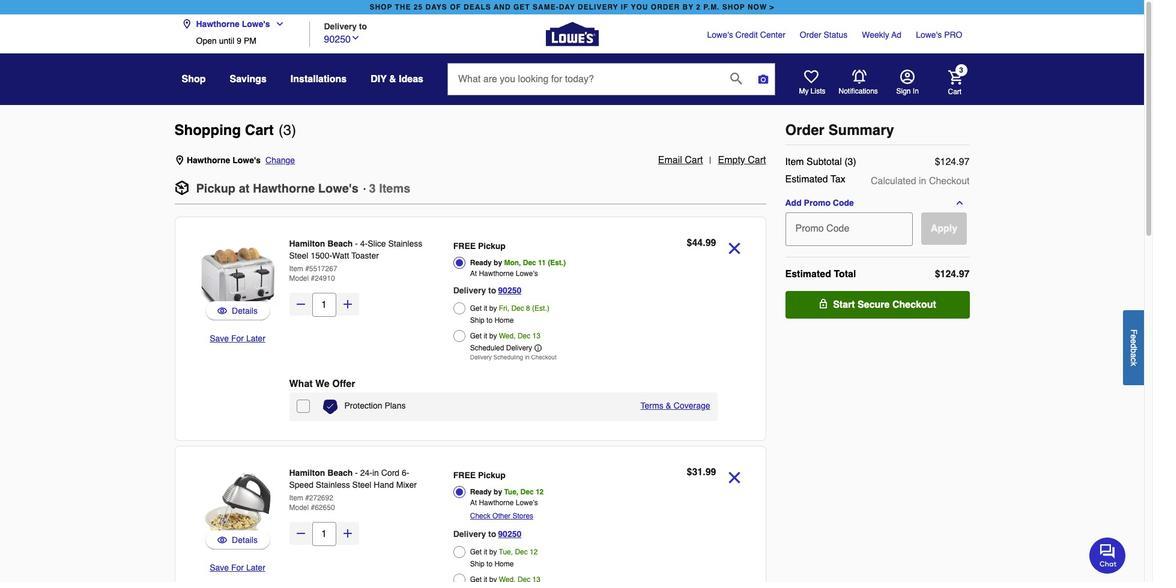 Task type: locate. For each thing, give the bounding box(es) containing it.
dec for 12
[[515, 548, 528, 557]]

hamilton
[[289, 239, 325, 249], [289, 469, 325, 478]]

get for $ 31 . 99
[[470, 548, 482, 557]]

124 for estimated total
[[940, 269, 956, 280]]

option group
[[453, 238, 620, 364], [453, 467, 620, 583]]

ship up scheduled
[[470, 317, 485, 325]]

1 horizontal spatial chevron down image
[[351, 33, 360, 42]]

what
[[289, 379, 313, 390]]

.
[[956, 157, 959, 168], [703, 238, 706, 249], [956, 269, 959, 280], [703, 467, 706, 478]]

lowe's left "pro" in the right of the page
[[916, 30, 942, 40]]

home down get it by tue, dec 12
[[495, 560, 514, 569]]

)
[[291, 122, 296, 139]]

0 vertical spatial 124
[[940, 157, 956, 168]]

at inside "at hawthorne lowe's check other stores"
[[470, 499, 477, 508]]

- left the 4-
[[355, 239, 358, 249]]

ready for $ 31 . 99
[[470, 488, 492, 497]]

shop
[[182, 74, 206, 85]]

1 vertical spatial (est.)
[[532, 305, 549, 313]]

item up "estimated tax"
[[785, 157, 804, 168]]

details right quickview icon
[[232, 306, 258, 316]]

2 $ 124 . 97 from the top
[[935, 269, 970, 280]]

0 vertical spatial order
[[800, 30, 821, 40]]

pickup for $ 44 . 99
[[478, 241, 506, 251]]

fri,
[[499, 305, 509, 313]]

save down quickview image
[[210, 563, 229, 573]]

2 ready from the top
[[470, 488, 492, 497]]

0 vertical spatial save
[[210, 334, 229, 344]]

90250 down at hawthorne lowe's
[[498, 286, 522, 296]]

free pickup up ready by tue, dec 12
[[453, 471, 506, 481]]

2 vertical spatial get
[[470, 548, 482, 557]]

hawthorne up the "other"
[[479, 499, 514, 508]]

90250 button down at hawthorne lowe's
[[498, 284, 522, 298]]

2 stepper number input field with increment and decrement buttons number field from the top
[[312, 523, 336, 547]]

steel inside 4-slice stainless steel 1500-watt toaster
[[289, 251, 308, 261]]

90250 button
[[324, 31, 360, 47], [498, 284, 522, 298], [498, 527, 522, 542]]

0 vertical spatial stainless
[[388, 239, 422, 249]]

my lists link
[[799, 70, 826, 96]]

what we offer
[[289, 379, 355, 390]]

1 shop from the left
[[370, 3, 392, 11]]

steel down 24-
[[352, 481, 371, 490]]

model inside item #272692 model #62650
[[289, 504, 309, 512]]

it for $ 44 . 99
[[484, 305, 487, 313]]

0 vertical spatial 12
[[536, 488, 544, 497]]

checkout down info icon
[[531, 354, 557, 361]]

2 vertical spatial checkout
[[531, 354, 557, 361]]

2
[[696, 3, 701, 11]]

option group for $ 44 . 99
[[453, 238, 620, 364]]

None text field
[[790, 213, 907, 239]]

location image inside hawthorne lowe's button
[[182, 19, 191, 29]]

2 99 from the top
[[706, 467, 716, 478]]

2 model from the top
[[289, 504, 309, 512]]

for down '4-slice stainless steel 1500-watt toaster' 'image'
[[231, 334, 244, 344]]

1 vertical spatial hamilton
[[289, 469, 325, 478]]

start secure checkout button
[[785, 291, 970, 319]]

1 vertical spatial $ 124 . 97
[[935, 269, 970, 280]]

center
[[760, 30, 786, 40]]

save for later button down quickview image
[[210, 562, 265, 574]]

save down quickview icon
[[210, 334, 229, 344]]

ship to home for $ 44 . 99
[[470, 317, 514, 325]]

0 vertical spatial steel
[[289, 251, 308, 261]]

1 model from the top
[[289, 274, 309, 283]]

0 vertical spatial hamilton beach -
[[289, 239, 360, 249]]

2 free from the top
[[453, 471, 476, 481]]

empty cart
[[718, 155, 766, 166]]

dec for 13
[[518, 332, 531, 341]]

estimated down item subtotal (3)
[[785, 174, 828, 185]]

1 stepper number input field with increment and decrement buttons number field from the top
[[312, 293, 336, 317]]

2 ship to home from the top
[[470, 560, 514, 569]]

1 horizontal spatial 3
[[369, 182, 376, 196]]

item #5517267 model #24910
[[289, 265, 337, 283]]

checkout inside button
[[892, 300, 936, 311]]

hamilton beach - up #272692
[[289, 469, 360, 478]]

1 ship from the top
[[470, 317, 485, 325]]

c
[[1129, 358, 1139, 362]]

1 vertical spatial save for later
[[210, 563, 265, 573]]

1 home from the top
[[495, 317, 514, 325]]

0 vertical spatial model
[[289, 274, 309, 283]]

1 vertical spatial home
[[495, 560, 514, 569]]

save for later down quickview image
[[210, 563, 265, 573]]

1 beach from the top
[[328, 239, 353, 249]]

my lists
[[799, 87, 826, 96]]

hamilton beach - for $ 31 . 99
[[289, 469, 360, 478]]

12 down stores
[[530, 548, 538, 557]]

terms & coverage
[[641, 401, 710, 411]]

1 vertical spatial option group
[[453, 467, 620, 583]]

delivery to 90250 for $ 31 . 99
[[453, 530, 522, 539]]

delivery to
[[324, 21, 367, 31]]

0 vertical spatial save for later
[[210, 334, 265, 344]]

0 vertical spatial -
[[355, 239, 358, 249]]

weekly ad link
[[862, 29, 902, 41]]

later for $ 44 . 99
[[246, 334, 265, 344]]

1 vertical spatial save for later button
[[210, 562, 265, 574]]

0 horizontal spatial stainless
[[316, 481, 350, 490]]

124 for item subtotal (3)
[[940, 157, 956, 168]]

3 it from the top
[[484, 548, 487, 557]]

0 vertical spatial at
[[470, 270, 477, 278]]

lowe's up pm
[[242, 19, 270, 29]]

hamilton beach -
[[289, 239, 360, 249], [289, 469, 360, 478]]

tue,
[[504, 488, 518, 497], [499, 548, 513, 557]]

1 ship to home from the top
[[470, 317, 514, 325]]

empty cart button
[[718, 153, 766, 168]]

status
[[824, 30, 848, 40]]

2 save from the top
[[210, 563, 229, 573]]

location image up pickup image
[[174, 156, 184, 165]]

1 vertical spatial estimated
[[785, 269, 831, 280]]

checkout for calculated in checkout
[[929, 176, 970, 187]]

shop left the the
[[370, 3, 392, 11]]

- for $ 44 . 99
[[355, 239, 358, 249]]

dec down stores
[[515, 548, 528, 557]]

camera image
[[757, 73, 769, 85]]

1 get from the top
[[470, 305, 482, 313]]

1 vertical spatial model
[[289, 504, 309, 512]]

2 save for later button from the top
[[210, 562, 265, 574]]

save
[[210, 334, 229, 344], [210, 563, 229, 573]]

90250 button up installations
[[324, 31, 360, 47]]

scheduled delivery
[[470, 344, 532, 353]]

tue, up "at hawthorne lowe's check other stores"
[[504, 488, 518, 497]]

1 vertical spatial ready
[[470, 488, 492, 497]]

free up check
[[453, 471, 476, 481]]

hamilton for $ 31 . 99
[[289, 469, 325, 478]]

99 right "31"
[[706, 467, 716, 478]]

0 vertical spatial details
[[232, 306, 258, 316]]

lowe's up stores
[[516, 499, 538, 508]]

1 vertical spatial 3
[[283, 122, 291, 139]]

chevron up image
[[955, 198, 965, 208]]

model left #24910
[[289, 274, 309, 283]]

delivery to 90250
[[453, 286, 522, 296], [453, 530, 522, 539]]

save for later down quickview icon
[[210, 334, 265, 344]]

11
[[538, 259, 546, 267]]

hawthorne up open until 9 pm
[[196, 19, 240, 29]]

1 save for later button from the top
[[210, 333, 265, 345]]

save for later
[[210, 334, 265, 344], [210, 563, 265, 573]]

order up item subtotal (3)
[[785, 122, 825, 139]]

& right diy
[[389, 74, 396, 85]]

in
[[913, 87, 919, 96]]

secure
[[858, 300, 890, 311]]

$ 124 . 97 for estimated total
[[935, 269, 970, 280]]

shop right p.m.
[[722, 3, 745, 11]]

ready for $ 44 . 99
[[470, 259, 492, 267]]

3 right bullet image
[[369, 182, 376, 196]]

lists
[[811, 87, 826, 96]]

1 later from the top
[[246, 334, 265, 344]]

4-slice stainless steel 1500-watt toaster image
[[194, 237, 281, 323]]

13
[[533, 332, 541, 341]]

0 horizontal spatial &
[[389, 74, 396, 85]]

2 124 from the top
[[940, 269, 956, 280]]

pickup image
[[174, 181, 189, 195]]

dec left 11
[[523, 259, 536, 267]]

1 97 from the top
[[959, 157, 970, 168]]

2 horizontal spatial 3
[[959, 66, 963, 75]]

0 vertical spatial $ 124 . 97
[[935, 157, 970, 168]]

by
[[494, 259, 502, 267], [489, 305, 497, 313], [489, 332, 497, 341], [494, 488, 502, 497], [489, 548, 497, 557]]

e up d
[[1129, 334, 1139, 339]]

0 vertical spatial hamilton
[[289, 239, 325, 249]]

get left "fri,"
[[470, 305, 482, 313]]

cart for email cart
[[685, 155, 703, 166]]

delivery
[[324, 21, 357, 31], [453, 286, 486, 296], [506, 344, 532, 353], [470, 354, 492, 361], [453, 530, 486, 539]]

lowe's credit center link
[[707, 29, 786, 41]]

2 option group from the top
[[453, 467, 620, 583]]

0 vertical spatial free
[[453, 241, 476, 251]]

1 vertical spatial save
[[210, 563, 229, 573]]

2 ship from the top
[[470, 560, 485, 569]]

free pickup up at hawthorne lowe's
[[453, 241, 506, 251]]

2 beach from the top
[[328, 469, 353, 478]]

by left "fri,"
[[489, 305, 497, 313]]

2 get from the top
[[470, 332, 482, 341]]

0 vertical spatial option group
[[453, 238, 620, 364]]

in inside 24-in cord 6- speed stainless steel hand mixer
[[372, 469, 379, 478]]

& inside button
[[389, 74, 396, 85]]

2 for from the top
[[231, 563, 244, 573]]

lowe's pro
[[916, 30, 963, 40]]

1 delivery to 90250 from the top
[[453, 286, 522, 296]]

99
[[706, 238, 716, 249], [706, 467, 716, 478]]

until
[[219, 36, 234, 46]]

at
[[239, 182, 250, 196]]

delivery
[[578, 3, 618, 11]]

minus image down item #272692 model #62650
[[295, 528, 307, 540]]

minus image for plus icon on the left bottom of the page
[[295, 299, 307, 311]]

1 vertical spatial it
[[484, 332, 487, 341]]

cart inside button
[[685, 155, 703, 166]]

2 hamilton from the top
[[289, 469, 325, 478]]

1 vertical spatial 99
[[706, 467, 716, 478]]

k
[[1129, 362, 1139, 366]]

for for $ 44 . 99
[[231, 334, 244, 344]]

hawthorne inside hawthorne lowe's button
[[196, 19, 240, 29]]

2 delivery to 90250 from the top
[[453, 530, 522, 539]]

stainless up #272692
[[316, 481, 350, 490]]

24-in cord 6- speed stainless steel hand mixer
[[289, 469, 417, 490]]

1 horizontal spatial &
[[666, 401, 671, 411]]

pickup for $ 31 . 99
[[478, 471, 506, 481]]

b
[[1129, 348, 1139, 353]]

get it by wed, dec 13
[[470, 332, 541, 341]]

cart left (
[[245, 122, 274, 139]]

get up scheduled
[[470, 332, 482, 341]]

1 option group from the top
[[453, 238, 620, 364]]

0 vertical spatial it
[[484, 305, 487, 313]]

0 horizontal spatial shop
[[370, 3, 392, 11]]

0 vertical spatial later
[[246, 334, 265, 344]]

dec left 13 on the left bottom
[[518, 332, 531, 341]]

0 vertical spatial delivery to 90250
[[453, 286, 522, 296]]

1 vertical spatial ship to home
[[470, 560, 514, 569]]

1 vertical spatial for
[[231, 563, 244, 573]]

steel left 1500-
[[289, 251, 308, 261]]

in right scheduling
[[525, 354, 530, 361]]

steel inside 24-in cord 6- speed stainless steel hand mixer
[[352, 481, 371, 490]]

order for order status
[[800, 30, 821, 40]]

3 get from the top
[[470, 548, 482, 557]]

99 for $ 44 . 99
[[706, 238, 716, 249]]

ship for $ 44 . 99
[[470, 317, 485, 325]]

estimated for estimated total
[[785, 269, 831, 280]]

4-
[[360, 239, 368, 249]]

3 down "pro" in the right of the page
[[959, 66, 963, 75]]

get down check
[[470, 548, 482, 557]]

1 vertical spatial later
[[246, 563, 265, 573]]

model for $ 31 . 99
[[289, 504, 309, 512]]

1 $ 124 . 97 from the top
[[935, 157, 970, 168]]

2 vertical spatial pickup
[[478, 471, 506, 481]]

hamilton up 1500-
[[289, 239, 325, 249]]

- left 24-
[[355, 469, 358, 478]]

2 at from the top
[[470, 499, 477, 508]]

email cart button
[[658, 153, 703, 168]]

order
[[800, 30, 821, 40], [785, 122, 825, 139]]

checkout inside option group
[[531, 354, 557, 361]]

12 up "at hawthorne lowe's check other stores"
[[536, 488, 544, 497]]

to
[[359, 21, 367, 31], [488, 286, 496, 296], [487, 317, 493, 325], [488, 530, 496, 539], [487, 560, 493, 569]]

quickview image
[[217, 305, 227, 317]]

99 for $ 31 . 99
[[706, 467, 716, 478]]

1 vertical spatial get
[[470, 332, 482, 341]]

0 vertical spatial home
[[495, 317, 514, 325]]

later for $ 31 . 99
[[246, 563, 265, 573]]

details right quickview image
[[232, 536, 258, 545]]

in right the calculated
[[919, 176, 926, 187]]

protection plan filled image
[[323, 400, 337, 414]]

at up check
[[470, 499, 477, 508]]

0 horizontal spatial chevron down image
[[270, 19, 284, 29]]

1 e from the top
[[1129, 334, 1139, 339]]

lowe's home improvement logo image
[[546, 8, 599, 60]]

1 vertical spatial stepper number input field with increment and decrement buttons number field
[[312, 523, 336, 547]]

1 vertical spatial 124
[[940, 269, 956, 280]]

free pickup for $ 31 . 99
[[453, 471, 506, 481]]

2 e from the top
[[1129, 339, 1139, 344]]

90250 button for $ 44 . 99
[[498, 284, 522, 298]]

item inside item #272692 model #62650
[[289, 494, 303, 503]]

ready up at hawthorne lowe's
[[470, 259, 492, 267]]

cart right email
[[685, 155, 703, 166]]

stores
[[513, 512, 533, 521]]

1 vertical spatial pickup
[[478, 241, 506, 251]]

2 free pickup from the top
[[453, 471, 506, 481]]

notifications
[[839, 87, 878, 96]]

1 vertical spatial &
[[666, 401, 671, 411]]

change link
[[266, 154, 295, 166]]

it down check
[[484, 548, 487, 557]]

1 vertical spatial 90250
[[498, 286, 522, 296]]

lowe's down ready by mon, dec 11 (est.)
[[516, 270, 538, 278]]

lowe's
[[242, 19, 270, 29], [707, 30, 733, 40], [916, 30, 942, 40], [233, 156, 261, 165], [318, 182, 359, 196], [516, 270, 538, 278], [516, 499, 538, 508]]

chevron down image
[[270, 19, 284, 29], [351, 33, 360, 42]]

0 vertical spatial beach
[[328, 239, 353, 249]]

90250 button up get it by tue, dec 12
[[498, 527, 522, 542]]

2 hamilton beach - from the top
[[289, 469, 360, 478]]

1 horizontal spatial shop
[[722, 3, 745, 11]]

& for terms
[[666, 401, 671, 411]]

0 vertical spatial stepper number input field with increment and decrement buttons number field
[[312, 293, 336, 317]]

1 estimated from the top
[[785, 174, 828, 185]]

1 vertical spatial steel
[[352, 481, 371, 490]]

tue, down check other stores button at the bottom left of page
[[499, 548, 513, 557]]

90250 for $ 44 . 99
[[498, 286, 522, 296]]

shop the 25 days of deals and get same-day delivery if you order by 2 p.m. shop now >
[[370, 3, 775, 11]]

order for order summary
[[785, 122, 825, 139]]

2 later from the top
[[246, 563, 265, 573]]

chat invite button image
[[1090, 538, 1126, 574]]

e up b at the bottom
[[1129, 339, 1139, 344]]

ship for $ 31 . 99
[[470, 560, 485, 569]]

quickview image
[[217, 535, 227, 547]]

stepper number input field with increment and decrement buttons number field left plus image
[[312, 523, 336, 547]]

0 vertical spatial tue,
[[504, 488, 518, 497]]

pickup up ready by tue, dec 12
[[478, 471, 506, 481]]

in inside option group
[[525, 354, 530, 361]]

90250 down delivery to
[[324, 34, 351, 45]]

1 vertical spatial free
[[453, 471, 476, 481]]

#62650
[[311, 504, 335, 512]]

cart right "empty"
[[748, 155, 766, 166]]

stainless
[[388, 239, 422, 249], [316, 481, 350, 490]]

0 vertical spatial ship to home
[[470, 317, 514, 325]]

order status link
[[800, 29, 848, 41]]

2 vertical spatial it
[[484, 548, 487, 557]]

0 vertical spatial 99
[[706, 238, 716, 249]]

dec left 8
[[511, 305, 524, 313]]

1 vertical spatial beach
[[328, 469, 353, 478]]

1 hamilton from the top
[[289, 239, 325, 249]]

1 ready from the top
[[470, 259, 492, 267]]

lowe's home improvement cart image
[[948, 70, 963, 84]]

lowe's home improvement account image
[[900, 70, 914, 84]]

lowe's home improvement lists image
[[804, 70, 818, 84]]

in up hand on the bottom left of page
[[372, 469, 379, 478]]

items
[[379, 182, 410, 196]]

0 vertical spatial 3
[[959, 66, 963, 75]]

0 vertical spatial minus image
[[295, 299, 307, 311]]

ready by tue, dec 12
[[470, 488, 544, 497]]

1 vertical spatial checkout
[[892, 300, 936, 311]]

1 horizontal spatial in
[[525, 354, 530, 361]]

1 it from the top
[[484, 305, 487, 313]]

2 details from the top
[[232, 536, 258, 545]]

2 horizontal spatial in
[[919, 176, 926, 187]]

1 vertical spatial delivery to 90250
[[453, 530, 522, 539]]

1 details from the top
[[232, 306, 258, 316]]

location image
[[182, 19, 191, 29], [174, 156, 184, 165]]

1 vertical spatial 90250 button
[[498, 284, 522, 298]]

minus image
[[295, 299, 307, 311], [295, 528, 307, 540]]

item down speed
[[289, 494, 303, 503]]

2 minus image from the top
[[295, 528, 307, 540]]

delivery up the installations button
[[324, 21, 357, 31]]

$ 44 . 99
[[687, 238, 716, 249]]

& inside button
[[666, 401, 671, 411]]

at for at hawthorne lowe's check other stores
[[470, 499, 477, 508]]

1 hamilton beach - from the top
[[289, 239, 360, 249]]

2 vertical spatial item
[[289, 494, 303, 503]]

shop the 25 days of deals and get same-day delivery if you order by 2 p.m. shop now > link
[[367, 0, 777, 14]]

open until 9 pm
[[196, 36, 256, 46]]

by
[[683, 3, 694, 11]]

save for later button down quickview icon
[[210, 333, 265, 345]]

3 up "change"
[[283, 122, 291, 139]]

97
[[959, 157, 970, 168], [959, 269, 970, 280]]

order inside order status "link"
[[800, 30, 821, 40]]

in for calculated in checkout
[[919, 176, 926, 187]]

pickup up the mon,
[[478, 241, 506, 251]]

Stepper number input field with increment and decrement buttons number field
[[312, 293, 336, 317], [312, 523, 336, 547]]

1 free pickup from the top
[[453, 241, 506, 251]]

1 99 from the top
[[706, 238, 716, 249]]

by down the "other"
[[489, 548, 497, 557]]

2 - from the top
[[355, 469, 358, 478]]

pickup left at
[[196, 182, 236, 196]]

2 home from the top
[[495, 560, 514, 569]]

pm
[[244, 36, 256, 46]]

(est.)
[[548, 259, 566, 267], [532, 305, 549, 313]]

model inside item #5517267 model #24910
[[289, 274, 309, 283]]

item for item #272692 model #62650
[[289, 494, 303, 503]]

stainless inside 24-in cord 6- speed stainless steel hand mixer
[[316, 481, 350, 490]]

beach
[[328, 239, 353, 249], [328, 469, 353, 478]]

1 free from the top
[[453, 241, 476, 251]]

None search field
[[447, 63, 775, 106]]

90250 for $ 31 . 99
[[498, 530, 522, 539]]

1 vertical spatial tue,
[[499, 548, 513, 557]]

2 vertical spatial 3
[[369, 182, 376, 196]]

hamilton up speed
[[289, 469, 325, 478]]

1 vertical spatial 97
[[959, 269, 970, 280]]

open
[[196, 36, 217, 46]]

1 save for later from the top
[[210, 334, 265, 344]]

save for $ 44 . 99
[[210, 334, 229, 344]]

ready up check
[[470, 488, 492, 497]]

and
[[494, 3, 511, 11]]

0 vertical spatial location image
[[182, 19, 191, 29]]

0 vertical spatial 90250 button
[[324, 31, 360, 47]]

1 - from the top
[[355, 239, 358, 249]]

0 horizontal spatial in
[[372, 469, 379, 478]]

0 vertical spatial free pickup
[[453, 241, 506, 251]]

by for fri, dec 8
[[489, 305, 497, 313]]

2 save for later from the top
[[210, 563, 265, 573]]

1 horizontal spatial stainless
[[388, 239, 422, 249]]

for for $ 31 . 99
[[231, 563, 244, 573]]

& right terms
[[666, 401, 671, 411]]

minus image down item #5517267 model #24910
[[295, 299, 307, 311]]

1 vertical spatial in
[[525, 354, 530, 361]]

delivery to 90250 down at hawthorne lowe's
[[453, 286, 522, 296]]

item inside item #5517267 model #24910
[[289, 265, 303, 273]]

checkout for start secure checkout
[[892, 300, 936, 311]]

by up scheduled
[[489, 332, 497, 341]]

at down ready by mon, dec 11 (est.)
[[470, 270, 477, 278]]

it
[[484, 305, 487, 313], [484, 332, 487, 341], [484, 548, 487, 557]]

(est.) right 11
[[548, 259, 566, 267]]

2 vertical spatial in
[[372, 469, 379, 478]]

location image left hawthorne lowe's
[[182, 19, 191, 29]]

1 vertical spatial hamilton beach -
[[289, 469, 360, 478]]

0 vertical spatial &
[[389, 74, 396, 85]]

0 vertical spatial checkout
[[929, 176, 970, 187]]

cart inside button
[[748, 155, 766, 166]]

other
[[493, 512, 511, 521]]

calculated in checkout
[[871, 176, 970, 187]]

home down "fri,"
[[495, 317, 514, 325]]

hawthorne down "change"
[[253, 182, 315, 196]]

3
[[959, 66, 963, 75], [283, 122, 291, 139], [369, 182, 376, 196]]

deals
[[464, 3, 491, 11]]

2 97 from the top
[[959, 269, 970, 280]]

2 vertical spatial 90250 button
[[498, 527, 522, 542]]

0 horizontal spatial steel
[[289, 251, 308, 261]]

25
[[414, 3, 423, 11]]

for down 24-in cord 6-speed stainless steel hand mixer image
[[231, 563, 244, 573]]

lowe's inside hawthorne lowe's button
[[242, 19, 270, 29]]

pickup
[[196, 182, 236, 196], [478, 241, 506, 251], [478, 471, 506, 481]]

1 vertical spatial order
[[785, 122, 825, 139]]

for
[[231, 334, 244, 344], [231, 563, 244, 573]]

ship down get it by tue, dec 12
[[470, 560, 485, 569]]

0 vertical spatial ready
[[470, 259, 492, 267]]

0 vertical spatial (est.)
[[548, 259, 566, 267]]

1 vertical spatial stainless
[[316, 481, 350, 490]]

1 for from the top
[[231, 334, 244, 344]]

at for at hawthorne lowe's
[[470, 270, 477, 278]]

2 estimated from the top
[[785, 269, 831, 280]]

hawthorne lowe's change
[[187, 156, 295, 165]]

1 vertical spatial at
[[470, 499, 477, 508]]

1 vertical spatial free pickup
[[453, 471, 506, 481]]

scheduled
[[470, 344, 504, 353]]

1 at from the top
[[470, 270, 477, 278]]

1 124 from the top
[[940, 157, 956, 168]]

ship to home down "fri,"
[[470, 317, 514, 325]]

0 vertical spatial save for later button
[[210, 333, 265, 345]]

0 vertical spatial in
[[919, 176, 926, 187]]

lowe's left credit
[[707, 30, 733, 40]]

estimated up secure icon
[[785, 269, 831, 280]]

$
[[935, 157, 940, 168], [687, 238, 692, 249], [935, 269, 940, 280], [687, 467, 692, 478]]

beach left 24-
[[328, 469, 353, 478]]

change
[[266, 156, 295, 165]]

ad
[[892, 30, 902, 40]]

1 save from the top
[[210, 334, 229, 344]]

cart for shopping cart ( 3 )
[[245, 122, 274, 139]]

1 vertical spatial location image
[[174, 156, 184, 165]]

1 minus image from the top
[[295, 299, 307, 311]]

stepper number input field with increment and decrement buttons number field left plus icon on the left bottom of the page
[[312, 293, 336, 317]]



Task type: describe. For each thing, give the bounding box(es) containing it.
estimated for estimated tax
[[785, 174, 828, 185]]

24-in cord 6-speed stainless steel hand mixer image
[[194, 466, 281, 553]]

2 it from the top
[[484, 332, 487, 341]]

delivery down scheduled
[[470, 354, 492, 361]]

get it by tue, dec 12
[[470, 548, 538, 557]]

empty
[[718, 155, 745, 166]]

check other stores button
[[470, 511, 533, 523]]

code
[[833, 198, 854, 208]]

save for later for $ 31 . 99
[[210, 563, 265, 573]]

free pickup for $ 44 . 99
[[453, 241, 506, 251]]

ship to home for $ 31 . 99
[[470, 560, 514, 569]]

terms & coverage button
[[641, 400, 710, 412]]

protection
[[344, 401, 382, 411]]

offer
[[332, 379, 355, 390]]

f e e d b a c k button
[[1123, 310, 1144, 385]]

item for item subtotal (3)
[[785, 157, 804, 168]]

stepper number input field with increment and decrement buttons number field for minus image corresponding to plus image
[[312, 523, 336, 547]]

at hawthorne lowe's check other stores
[[470, 499, 538, 521]]

delivery up the delivery scheduling in checkout
[[506, 344, 532, 353]]

3 for 3
[[959, 66, 963, 75]]

subtotal
[[807, 157, 842, 168]]

credit
[[736, 30, 758, 40]]

lowe's left bullet image
[[318, 182, 359, 196]]

save for later button for $ 44 . 99
[[210, 333, 265, 345]]

search image
[[730, 72, 742, 84]]

ready by mon, dec 11 (est.)
[[470, 259, 566, 267]]

summary
[[829, 122, 894, 139]]

hand
[[374, 481, 394, 490]]

slice
[[368, 239, 386, 249]]

lowe's up at
[[233, 156, 261, 165]]

terms
[[641, 401, 664, 411]]

shopping cart ( 3 )
[[174, 122, 296, 139]]

97 for estimated total
[[959, 269, 970, 280]]

remove item image
[[723, 467, 745, 489]]

f e e d b a c k
[[1129, 329, 1139, 366]]

by up at hawthorne lowe's
[[494, 259, 502, 267]]

coverage
[[674, 401, 710, 411]]

secure image
[[819, 299, 828, 309]]

3 items
[[369, 182, 410, 196]]

delivery down at hawthorne lowe's
[[453, 286, 486, 296]]

calculated
[[871, 176, 916, 187]]

start
[[833, 300, 855, 311]]

6-
[[402, 469, 409, 478]]

by for tue, dec 12
[[489, 548, 497, 557]]

p.m.
[[704, 3, 720, 11]]

plus image
[[341, 528, 353, 540]]

0 horizontal spatial 3
[[283, 122, 291, 139]]

1 vertical spatial chevron down image
[[351, 33, 360, 42]]

model for $ 44 . 99
[[289, 274, 309, 283]]

details for $ 31 . 99
[[232, 536, 258, 545]]

d
[[1129, 344, 1139, 348]]

of
[[450, 3, 461, 11]]

by up "at hawthorne lowe's check other stores"
[[494, 488, 502, 497]]

at hawthorne lowe's
[[470, 270, 538, 278]]

0 vertical spatial pickup
[[196, 182, 236, 196]]

lowe's pro link
[[916, 29, 963, 41]]

my
[[799, 87, 809, 96]]

free for $ 44 . 99
[[453, 241, 476, 251]]

beach for $ 31 . 99
[[328, 469, 353, 478]]

home for $ 31 . 99
[[495, 560, 514, 569]]

lowe's home improvement notification center image
[[852, 70, 866, 84]]

0 vertical spatial 90250
[[324, 34, 351, 45]]

save for later button for $ 31 . 99
[[210, 562, 265, 574]]

31
[[692, 467, 703, 478]]

by for wed, dec 13
[[489, 332, 497, 341]]

free for $ 31 . 99
[[453, 471, 476, 481]]

90250 button for $ 31 . 99
[[498, 527, 522, 542]]

delivery to 90250 for $ 44 . 99
[[453, 286, 522, 296]]

- for $ 31 . 99
[[355, 469, 358, 478]]

8
[[526, 305, 530, 313]]

add
[[785, 198, 802, 208]]

lowe's inside the lowe's credit center link
[[707, 30, 733, 40]]

mixer
[[396, 481, 417, 490]]

minus image for plus image
[[295, 528, 307, 540]]

hawthorne down shopping
[[187, 156, 230, 165]]

97 for item subtotal (3)
[[959, 157, 970, 168]]

24-
[[360, 469, 372, 478]]

plus image
[[341, 299, 353, 311]]

3 for 3 items
[[369, 182, 376, 196]]

add promo code link
[[785, 198, 970, 208]]

get for $ 44 . 99
[[470, 305, 482, 313]]

cart for empty cart
[[748, 155, 766, 166]]

total
[[834, 269, 856, 280]]

stepper number input field with increment and decrement buttons number field for minus image for plus icon on the left bottom of the page
[[312, 293, 336, 317]]

hawthorne down the mon,
[[479, 270, 514, 278]]

bullet image
[[363, 188, 366, 190]]

savings
[[230, 74, 267, 85]]

add promo code
[[785, 198, 854, 208]]

email
[[658, 155, 682, 166]]

remove item image
[[723, 238, 745, 259]]

promo
[[804, 198, 831, 208]]

lowe's inside "at hawthorne lowe's check other stores"
[[516, 499, 538, 508]]

get
[[514, 3, 530, 11]]

we
[[315, 379, 330, 390]]

>
[[770, 3, 775, 11]]

chevron down image inside hawthorne lowe's button
[[270, 19, 284, 29]]

dec up stores
[[520, 488, 534, 497]]

tax
[[831, 174, 846, 185]]

info image
[[535, 345, 542, 352]]

2 shop from the left
[[722, 3, 745, 11]]

lowe's inside lowe's pro 'link'
[[916, 30, 942, 40]]

cart down lowe's home improvement cart image
[[948, 87, 962, 96]]

order
[[651, 3, 680, 11]]

plans
[[385, 401, 406, 411]]

pro
[[944, 30, 963, 40]]

estimated tax
[[785, 174, 846, 185]]

item subtotal (3)
[[785, 157, 856, 168]]

hawthorne inside "at hawthorne lowe's check other stores"
[[479, 499, 514, 508]]

hawthorne lowe's button
[[182, 12, 289, 36]]

hawthorne lowe's
[[196, 19, 270, 29]]

save for $ 31 . 99
[[210, 563, 229, 573]]

it for $ 31 . 99
[[484, 548, 487, 557]]

the
[[395, 3, 411, 11]]

hamilton for $ 44 . 99
[[289, 239, 325, 249]]

protection plans
[[344, 401, 406, 411]]

Search Query text field
[[448, 64, 721, 95]]

#5517267
[[305, 265, 337, 273]]

weekly ad
[[862, 30, 902, 40]]

toaster
[[351, 251, 379, 261]]

(
[[279, 122, 283, 139]]

lowe's credit center
[[707, 30, 786, 40]]

hamilton beach - for $ 44 . 99
[[289, 239, 360, 249]]

get it by fri, dec 8 (est.)
[[470, 305, 549, 313]]

home for $ 44 . 99
[[495, 317, 514, 325]]

item for item #5517267 model #24910
[[289, 265, 303, 273]]

order status
[[800, 30, 848, 40]]

9
[[237, 36, 241, 46]]

& for diy
[[389, 74, 396, 85]]

beach for $ 44 . 99
[[328, 239, 353, 249]]

days
[[426, 3, 447, 11]]

option group for $ 31 . 99
[[453, 467, 620, 583]]

wed,
[[499, 332, 516, 341]]

1 vertical spatial 12
[[530, 548, 538, 557]]

weekly
[[862, 30, 889, 40]]

dec for 8
[[511, 305, 524, 313]]

delivery down check
[[453, 530, 486, 539]]

in for 24-in cord 6- speed stainless steel hand mixer
[[372, 469, 379, 478]]

if
[[621, 3, 629, 11]]

details for $ 44 . 99
[[232, 306, 258, 316]]

$ 124 . 97 for item subtotal (3)
[[935, 157, 970, 168]]

1500-
[[311, 251, 332, 261]]

sign in button
[[896, 70, 919, 96]]

save for later for $ 44 . 99
[[210, 334, 265, 344]]

scheduling
[[493, 354, 523, 361]]

diy & ideas button
[[371, 68, 423, 90]]

cord
[[381, 469, 400, 478]]

installations
[[291, 74, 347, 85]]

stainless inside 4-slice stainless steel 1500-watt toaster
[[388, 239, 422, 249]]



Task type: vqa. For each thing, say whether or not it's contained in the screenshot.
At associated with At Hawthorne Lowe's Check Other Stores
yes



